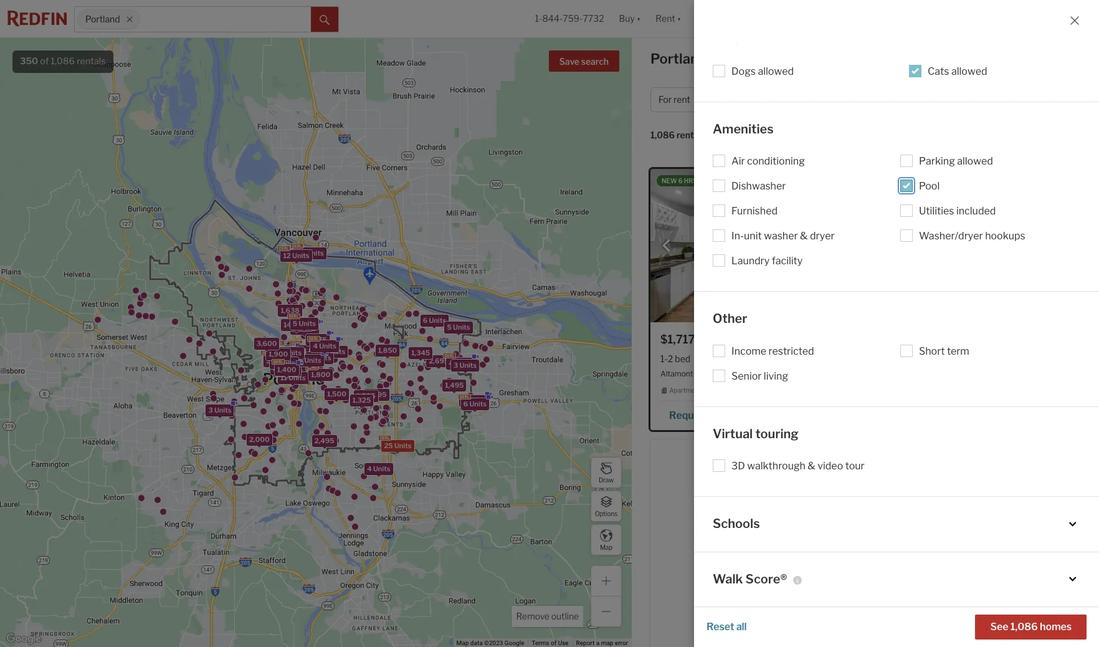 Task type: locate. For each thing, give the bounding box(es) containing it.
• for rentals
[[712, 131, 715, 141]]

allowed right parking
[[958, 155, 994, 167]]

laundry
[[732, 255, 770, 267]]

2 right "filters"
[[1014, 94, 1020, 105]]

1,575
[[309, 335, 327, 344]]

summit
[[695, 369, 723, 379]]

or
[[861, 369, 872, 379]]

1 vertical spatial 1,086
[[651, 130, 675, 140]]

350
[[20, 55, 38, 67]]

income
[[732, 345, 767, 357]]

1-2 bath for 722-1,271 sq ft
[[918, 353, 951, 364]]

0 vertical spatial portland
[[85, 14, 120, 25]]

living
[[764, 370, 789, 382]]

0 vertical spatial a
[[711, 409, 717, 421]]

1 horizontal spatial 1,086
[[651, 130, 675, 140]]

sq right 1,114
[[999, 624, 1009, 635]]

a left map
[[596, 640, 600, 647]]

0 vertical spatial of
[[40, 55, 49, 67]]

blvd,
[[795, 369, 812, 379]]

walkthrough
[[748, 460, 806, 472]]

bed down $1,707+
[[895, 353, 911, 364]]

allowed up all
[[952, 65, 988, 77]]

2 bed from the left
[[895, 353, 911, 364]]

& left video
[[808, 460, 816, 472]]

tour right video
[[846, 460, 865, 472]]

0 horizontal spatial portland
[[85, 14, 120, 25]]

favorite button checkbox
[[1053, 603, 1069, 620]]

see 1,086 homes button
[[976, 615, 1087, 640]]

1- left 759-
[[535, 13, 543, 24]]

11 units down 48 units
[[281, 373, 306, 382]]

9 units
[[278, 346, 301, 355], [275, 352, 299, 360]]

sq for 1,650
[[783, 353, 793, 364]]

0 vertical spatial /mo
[[704, 333, 725, 346]]

report a map error link
[[576, 640, 628, 647]]

0 horizontal spatial 1-2 bed
[[661, 353, 691, 364]]

photo of 1510 sw alder st, portland, or 97205 image
[[871, 440, 1079, 593]]

hrs for 6
[[684, 177, 698, 185]]

reset all button
[[707, 615, 747, 640]]

1-2 bed up 97086 at the bottom right
[[881, 353, 911, 364]]

1 vertical spatial •
[[712, 131, 715, 141]]

terms of use
[[532, 640, 569, 647]]

draw
[[599, 476, 614, 483]]

0 horizontal spatial 11
[[281, 373, 287, 382]]

1-2 bath left 722- on the bottom right of page
[[918, 353, 951, 364]]

hrs left 'deal'
[[684, 177, 698, 185]]

1 vertical spatial rentals
[[677, 130, 706, 140]]

recommended
[[743, 130, 807, 140]]

bed
[[675, 353, 691, 364], [895, 353, 911, 364]]

1 horizontal spatial /mo
[[928, 604, 949, 617]]

utilities included
[[920, 205, 996, 217]]

previous button image
[[661, 240, 673, 252]]

options
[[595, 510, 618, 517]]

0 horizontal spatial ago
[[699, 177, 713, 185]]

1 1-2 bed from the left
[[661, 353, 691, 364]]

1 horizontal spatial ago
[[918, 177, 932, 185]]

11 left 7 units
[[301, 346, 307, 355]]

2 vertical spatial 1,086
[[1011, 621, 1038, 633]]

1-2 bath
[[698, 353, 731, 364], [918, 353, 951, 364]]

1 horizontal spatial 7
[[899, 177, 903, 185]]

1 horizontal spatial new
[[882, 177, 898, 185]]

sq right 1,271
[[999, 353, 1009, 364]]

20 units
[[296, 249, 324, 257]]

4 units down 16 units
[[273, 358, 296, 367]]

12 units down 48 units
[[277, 366, 304, 375]]

virtual touring
[[713, 426, 799, 441]]

pets
[[713, 31, 740, 46]]

1 horizontal spatial tour
[[846, 460, 865, 472]]

all
[[970, 94, 981, 105]]

ft right see
[[1011, 624, 1017, 635]]

1 horizontal spatial 1-2 bed
[[881, 353, 911, 364]]

allowed for cats allowed
[[952, 65, 988, 77]]

1,495
[[445, 380, 464, 389]]

0 horizontal spatial tour
[[719, 409, 738, 421]]

google image
[[3, 631, 44, 647]]

1- up 97086 at the bottom right
[[881, 353, 888, 364]]

1 vertical spatial of
[[551, 640, 557, 647]]

1 vertical spatial 11
[[281, 373, 287, 382]]

use
[[558, 640, 569, 647]]

1 horizontal spatial of
[[551, 640, 557, 647]]

1-2 bed
[[661, 353, 691, 364], [881, 353, 911, 364]]

a right request
[[711, 409, 717, 421]]

0 horizontal spatial bath
[[712, 353, 731, 364]]

2 down $1,707+
[[925, 353, 930, 364]]

ft right 1,271
[[1010, 353, 1017, 364]]

1 horizontal spatial map
[[600, 543, 613, 551]]

bed up altamont
[[675, 353, 691, 364]]

12 left '20'
[[283, 251, 291, 260]]

1 bed from the left
[[675, 353, 691, 364]]

1 1-2 bath from the left
[[698, 353, 731, 364]]

1 horizontal spatial rentals
[[677, 130, 706, 140]]

hrs
[[684, 177, 698, 185], [904, 177, 917, 185]]

12 down 48
[[277, 366, 285, 375]]

1 vertical spatial tour
[[846, 460, 865, 472]]

2 horizontal spatial 1,086
[[1011, 621, 1038, 633]]

portland left remove portland icon in the top of the page
[[85, 14, 120, 25]]

0 horizontal spatial •
[[712, 131, 715, 141]]

a inside 'button'
[[711, 409, 717, 421]]

portland for portland
[[85, 14, 120, 25]]

0 horizontal spatial 1-2 bath
[[698, 353, 731, 364]]

portland up the rent
[[651, 50, 707, 67]]

rentals right the 350
[[77, 55, 106, 67]]

14 units
[[284, 320, 310, 329]]

2 vertical spatial 12 units
[[277, 366, 304, 375]]

/mo for $1,717+ /mo
[[704, 333, 725, 346]]

2 ago from the left
[[918, 177, 932, 185]]

bath for 722-
[[932, 353, 951, 364]]

recommended button
[[742, 129, 817, 141]]

0 vertical spatial 7
[[899, 177, 903, 185]]

tour inside 'button'
[[719, 409, 738, 421]]

2 hrs from the left
[[904, 177, 917, 185]]

for
[[659, 94, 672, 105]]

4 units right '2,695'
[[449, 359, 472, 367]]

photo of 9701 se johnson creek blvd, happy valley, or 97086 image
[[651, 169, 859, 322]]

home
[[786, 94, 810, 105]]

0 vertical spatial map
[[600, 543, 613, 551]]

5 units up 1,575
[[293, 324, 316, 333]]

apartments
[[710, 50, 789, 67]]

0 vertical spatial •
[[1010, 94, 1012, 105]]

1,650
[[758, 353, 781, 364]]

2 horizontal spatial 3
[[454, 361, 458, 369]]

1 horizontal spatial bath
[[932, 353, 951, 364]]

19
[[319, 347, 327, 356]]

ft up | 9701 se johnson creek blvd, happy valley, or 97086
[[795, 353, 801, 364]]

0+
[[896, 94, 907, 105]]

2 up altamont
[[668, 353, 673, 364]]

pool
[[920, 180, 940, 192]]

included
[[957, 205, 996, 217]]

7 right 1,450
[[308, 353, 313, 362]]

0 horizontal spatial of
[[40, 55, 49, 67]]

475-1,114 sq ft
[[958, 624, 1017, 635]]

1- up the summit
[[698, 353, 705, 364]]

1,850
[[378, 346, 397, 355]]

0 vertical spatial rentals
[[77, 55, 106, 67]]

see 1,086 homes
[[991, 621, 1072, 633]]

5 units right 14
[[293, 319, 316, 328]]

• left sort
[[712, 131, 715, 141]]

map down options
[[600, 543, 613, 551]]

remove 1+ bd / 0+ ba image
[[925, 96, 933, 103]]

0 horizontal spatial /mo
[[704, 333, 725, 346]]

johnson
[[742, 369, 771, 379]]

cats allowed
[[928, 65, 988, 77]]

sq
[[783, 353, 793, 364], [999, 353, 1009, 364], [999, 624, 1009, 635]]

2 bath from the left
[[932, 353, 951, 364]]

1 vertical spatial portland
[[651, 50, 707, 67]]

5 units up '2,695'
[[447, 322, 470, 331]]

rent
[[674, 94, 691, 105]]

0 horizontal spatial rentals
[[77, 55, 106, 67]]

of for terms
[[551, 640, 557, 647]]

filters
[[983, 94, 1008, 105]]

0 vertical spatial 12 units
[[283, 251, 310, 260]]

1 horizontal spatial 1-2 bath
[[918, 353, 951, 364]]

1,325
[[353, 395, 371, 404]]

0 horizontal spatial 7
[[308, 353, 313, 362]]

©2023
[[484, 640, 503, 647]]

16
[[275, 348, 283, 357]]

1-2 bed for 722-1,271 sq ft
[[881, 353, 911, 364]]

air
[[732, 155, 745, 167]]

1 horizontal spatial 11
[[301, 346, 307, 355]]

1 vertical spatial map
[[457, 640, 469, 647]]

475-
[[958, 624, 978, 635]]

save search button
[[549, 50, 620, 72]]

of left use
[[551, 640, 557, 647]]

&
[[800, 230, 808, 242], [808, 460, 816, 472]]

2 up |
[[705, 353, 710, 364]]

/mo down the other
[[704, 333, 725, 346]]

map inside button
[[600, 543, 613, 551]]

11 units down 1,575
[[301, 346, 326, 355]]

11
[[301, 346, 307, 355], [281, 373, 287, 382]]

14
[[284, 320, 292, 329]]

parking allowed
[[920, 155, 994, 167]]

bath left 722- on the bottom right of page
[[932, 353, 951, 364]]

12 up 48 units
[[295, 346, 303, 355]]

rentals
[[77, 55, 106, 67], [677, 130, 706, 140]]

0 vertical spatial 11
[[301, 346, 307, 355]]

a
[[711, 409, 717, 421], [596, 640, 600, 647]]

furnished
[[732, 205, 778, 217]]

7 inside the map region
[[308, 353, 313, 362]]

1,086 rentals • sort : recommended
[[651, 130, 807, 141]]

1-2 bed up altamont
[[661, 353, 691, 364]]

1,400
[[277, 365, 297, 374]]

hrs left pool
[[904, 177, 917, 185]]

altamont
[[661, 369, 694, 379]]

washer/dryer
[[920, 230, 984, 242]]

• inside the 1,086 rentals • sort : recommended
[[712, 131, 715, 141]]

1,086 down for
[[651, 130, 675, 140]]

new for new 7 hrs ago
[[882, 177, 898, 185]]

& left dryer
[[800, 230, 808, 242]]

/mo right $1,560+
[[928, 604, 949, 617]]

0 vertical spatial tour
[[719, 409, 738, 421]]

1 horizontal spatial bed
[[895, 353, 911, 364]]

• for filters
[[1010, 94, 1012, 105]]

hrs for 7
[[904, 177, 917, 185]]

0 horizontal spatial hrs
[[684, 177, 698, 185]]

1 horizontal spatial •
[[1010, 94, 1012, 105]]

1,086 right the 350
[[51, 55, 75, 67]]

tour up the 'virtual'
[[719, 409, 738, 421]]

1,086 inside 'button'
[[1011, 621, 1038, 633]]

12 units
[[283, 251, 310, 260], [295, 346, 322, 355], [277, 366, 304, 375]]

1 bath from the left
[[712, 353, 731, 364]]

1 vertical spatial a
[[596, 640, 600, 647]]

1-2 bath up the summit
[[698, 353, 731, 364]]

12
[[283, 251, 291, 260], [295, 346, 303, 355], [277, 366, 285, 375]]

1 horizontal spatial a
[[711, 409, 717, 421]]

map left data
[[457, 640, 469, 647]]

terms
[[532, 640, 550, 647]]

0 horizontal spatial bed
[[675, 353, 691, 364]]

/
[[891, 94, 894, 105]]

1 hrs from the left
[[684, 177, 698, 185]]

1 horizontal spatial portland
[[651, 50, 707, 67]]

2
[[1014, 94, 1020, 105], [265, 352, 270, 361], [668, 353, 673, 364], [705, 353, 710, 364], [888, 353, 893, 364], [925, 353, 930, 364], [273, 364, 277, 373]]

ago down parking
[[918, 177, 932, 185]]

0 horizontal spatial new
[[662, 177, 677, 185]]

bath for 750-
[[712, 353, 731, 364]]

rentals down for rent button
[[677, 130, 706, 140]]

home type button
[[778, 87, 854, 112]]

7 left pool
[[899, 177, 903, 185]]

0 horizontal spatial map
[[457, 640, 469, 647]]

1,086 right see
[[1011, 621, 1038, 633]]

0 horizontal spatial a
[[596, 640, 600, 647]]

2 1-2 bed from the left
[[881, 353, 911, 364]]

bath
[[712, 353, 731, 364], [932, 353, 951, 364]]

2 vertical spatial 12
[[277, 366, 285, 375]]

2 1-2 bath from the left
[[918, 353, 951, 364]]

3d
[[732, 460, 745, 472]]

of right the 350
[[40, 55, 49, 67]]

• right "filters"
[[1010, 94, 1012, 105]]

$1,717+
[[661, 333, 702, 346]]

/mo
[[704, 333, 725, 346], [928, 604, 949, 617]]

11 down 48 units
[[281, 373, 287, 382]]

allowed right 'dogs' on the right
[[758, 65, 794, 77]]

20
[[296, 249, 305, 257]]

map for map
[[600, 543, 613, 551]]

12 units up 1,638
[[283, 251, 310, 260]]

2 left 48
[[265, 352, 270, 361]]

1 new from the left
[[662, 177, 677, 185]]

ago left 'deal'
[[699, 177, 713, 185]]

1 horizontal spatial 3 units
[[266, 356, 289, 365]]

0 vertical spatial &
[[800, 230, 808, 242]]

dogs
[[732, 65, 756, 77]]

for
[[792, 50, 811, 67]]

1 horizontal spatial hrs
[[904, 177, 917, 185]]

bath up 9701
[[712, 353, 731, 364]]

• inside button
[[1010, 94, 1012, 105]]

1 vertical spatial 7
[[308, 353, 313, 362]]

1 vertical spatial /mo
[[928, 604, 949, 617]]

5 units
[[293, 319, 316, 328], [447, 322, 470, 331], [293, 324, 316, 333], [273, 348, 296, 356]]

ago for new 7 hrs ago
[[918, 177, 932, 185]]

1 ago from the left
[[699, 177, 713, 185]]

12 units down 1,575
[[295, 346, 322, 355]]

walk
[[713, 571, 743, 586]]

97086
[[874, 369, 898, 379]]

0 vertical spatial 1,086
[[51, 55, 75, 67]]

sq up creek
[[783, 353, 793, 364]]

dishwasher
[[732, 180, 786, 192]]

2 new from the left
[[882, 177, 898, 185]]

altamont summit
[[661, 369, 723, 379]]

1,345
[[412, 348, 430, 357]]



Task type: describe. For each thing, give the bounding box(es) containing it.
other
[[713, 311, 748, 326]]

1,900
[[269, 349, 288, 358]]

2 inside all filters • 2 button
[[1014, 94, 1020, 105]]

photo of 1200 nw marshall st, portland, or 97209 image
[[871, 169, 1079, 322]]

0 horizontal spatial 3 units
[[208, 405, 232, 414]]

conditioning
[[747, 155, 805, 167]]

report
[[576, 640, 595, 647]]

0 vertical spatial 12
[[283, 251, 291, 260]]

map region
[[0, 0, 757, 647]]

1-2 bath for 750-1,650 sq ft
[[698, 353, 731, 364]]

rentals inside the 1,086 rentals • sort : recommended
[[677, 130, 706, 140]]

ba
[[909, 94, 919, 105]]

home type
[[786, 94, 831, 105]]

new for new 6 hrs ago
[[662, 177, 677, 185]]

portland for portland apartments for rent
[[651, 50, 707, 67]]

ft for 750-1,650 sq ft
[[795, 353, 801, 364]]

remove portland image
[[126, 16, 134, 23]]

map for map data ©2023 google
[[457, 640, 469, 647]]

remove outline
[[516, 611, 579, 622]]

1 vertical spatial 2 units
[[273, 364, 296, 373]]

request a tour button
[[661, 405, 752, 424]]

844-
[[543, 13, 563, 24]]

sq for 1,114
[[999, 624, 1009, 635]]

48 units
[[272, 357, 300, 366]]

1- down $1,707+
[[918, 353, 925, 364]]

new 6 hrs ago
[[662, 177, 713, 185]]

1 vertical spatial 12
[[295, 346, 303, 355]]

750-
[[738, 353, 758, 364]]

valley,
[[838, 369, 860, 379]]

16 units
[[275, 348, 302, 357]]

save search
[[560, 56, 609, 67]]

2 up 97086 at the bottom right
[[888, 353, 893, 364]]

1 vertical spatial &
[[808, 460, 816, 472]]

reset
[[707, 621, 735, 633]]

walk score®
[[713, 571, 788, 586]]

favorite button image
[[1053, 603, 1069, 620]]

ft for 475-1,114 sq ft
[[1011, 624, 1017, 635]]

1-2 bed for 750-1,650 sq ft
[[661, 353, 691, 364]]

deal
[[728, 177, 745, 185]]

750-1,650 sq ft
[[738, 353, 801, 364]]

1- up altamont
[[661, 353, 668, 364]]

se
[[731, 369, 740, 379]]

4 units up 7 units
[[313, 341, 336, 350]]

a for map
[[596, 640, 600, 647]]

1+
[[867, 94, 877, 105]]

report a map error
[[576, 640, 628, 647]]

1,395
[[357, 391, 376, 400]]

utilities
[[920, 205, 955, 217]]

19 units
[[319, 347, 345, 356]]

short
[[920, 345, 945, 357]]

2,000
[[249, 435, 270, 444]]

4 units down 25
[[367, 464, 391, 473]]

for rent button
[[651, 87, 715, 112]]

1,086 inside the 1,086 rentals • sort : recommended
[[651, 130, 675, 140]]

5 units up 48 units
[[273, 348, 296, 356]]

all filters • 2
[[970, 94, 1020, 105]]

term
[[948, 345, 970, 357]]

2 down 1,900
[[273, 364, 277, 373]]

25
[[384, 441, 393, 450]]

senior
[[732, 370, 762, 382]]

1-844-759-7732 link
[[535, 13, 604, 24]]

9701
[[711, 369, 729, 379]]

apartment
[[670, 387, 701, 394]]

data
[[471, 640, 483, 647]]

schools link
[[713, 516, 1081, 533]]

48
[[272, 357, 281, 366]]

walk score® link
[[713, 571, 1081, 588]]

hookups
[[986, 230, 1026, 242]]

air conditioning
[[732, 155, 805, 167]]

request a tour
[[670, 409, 738, 421]]

unit
[[744, 230, 762, 242]]

1,271
[[977, 353, 997, 364]]

options button
[[591, 491, 622, 522]]

request
[[670, 409, 709, 421]]

bed for 722-1,271 sq ft
[[895, 353, 911, 364]]

allowed for parking allowed
[[958, 155, 994, 167]]

creek
[[773, 369, 794, 379]]

7732
[[583, 13, 604, 24]]

draw button
[[591, 457, 622, 488]]

schools
[[713, 516, 760, 531]]

$1,707+
[[881, 333, 927, 346]]

short term
[[920, 345, 970, 357]]

0 vertical spatial 11 units
[[301, 346, 326, 355]]

350 of 1,086 rentals
[[20, 55, 106, 67]]

save
[[560, 56, 580, 67]]

ago for new 6 hrs ago
[[699, 177, 713, 185]]

2,695
[[429, 356, 449, 365]]

allowed for dogs allowed
[[758, 65, 794, 77]]

bed for 750-1,650 sq ft
[[675, 353, 691, 364]]

1 vertical spatial 12 units
[[295, 346, 322, 355]]

submit search image
[[320, 15, 330, 25]]

ft for 722-1,271 sq ft
[[1010, 353, 1017, 364]]

1,800
[[311, 370, 331, 379]]

0 vertical spatial 2 units
[[265, 352, 288, 361]]

sq for 1,271
[[999, 353, 1009, 364]]

parking
[[920, 155, 956, 167]]

of for 350
[[40, 55, 49, 67]]

722-1,271 sq ft
[[958, 353, 1017, 364]]

next button image
[[837, 240, 849, 252]]

$1,560+ /mo
[[881, 604, 949, 617]]

759-
[[563, 13, 583, 24]]

0 horizontal spatial 3
[[208, 405, 213, 414]]

| 9701 se johnson creek blvd, happy valley, or 97086
[[708, 369, 898, 379]]

7 units
[[308, 353, 331, 362]]

2,495
[[315, 436, 334, 445]]

type
[[812, 94, 831, 105]]

remove outline button
[[512, 606, 584, 627]]

2 horizontal spatial 3 units
[[454, 361, 477, 369]]

1,500
[[327, 389, 347, 398]]

rent
[[814, 50, 846, 67]]

1 vertical spatial 11 units
[[281, 373, 306, 382]]

3d walkthrough & video tour
[[732, 460, 865, 472]]

1-844-759-7732
[[535, 13, 604, 24]]

1 horizontal spatial 3
[[266, 356, 271, 365]]

terms of use link
[[532, 640, 569, 647]]

2,095
[[367, 390, 387, 399]]

virtual
[[713, 426, 753, 441]]

a for tour
[[711, 409, 717, 421]]

touring
[[756, 426, 799, 441]]

facility
[[772, 255, 803, 267]]

/mo for $1,560+ /mo
[[928, 604, 949, 617]]

video
[[818, 460, 844, 472]]

0 horizontal spatial 1,086
[[51, 55, 75, 67]]

score®
[[746, 571, 788, 586]]

1+ bd / 0+ ba
[[867, 94, 919, 105]]



Task type: vqa. For each thing, say whether or not it's contained in the screenshot.
Sort in the top right of the page
yes



